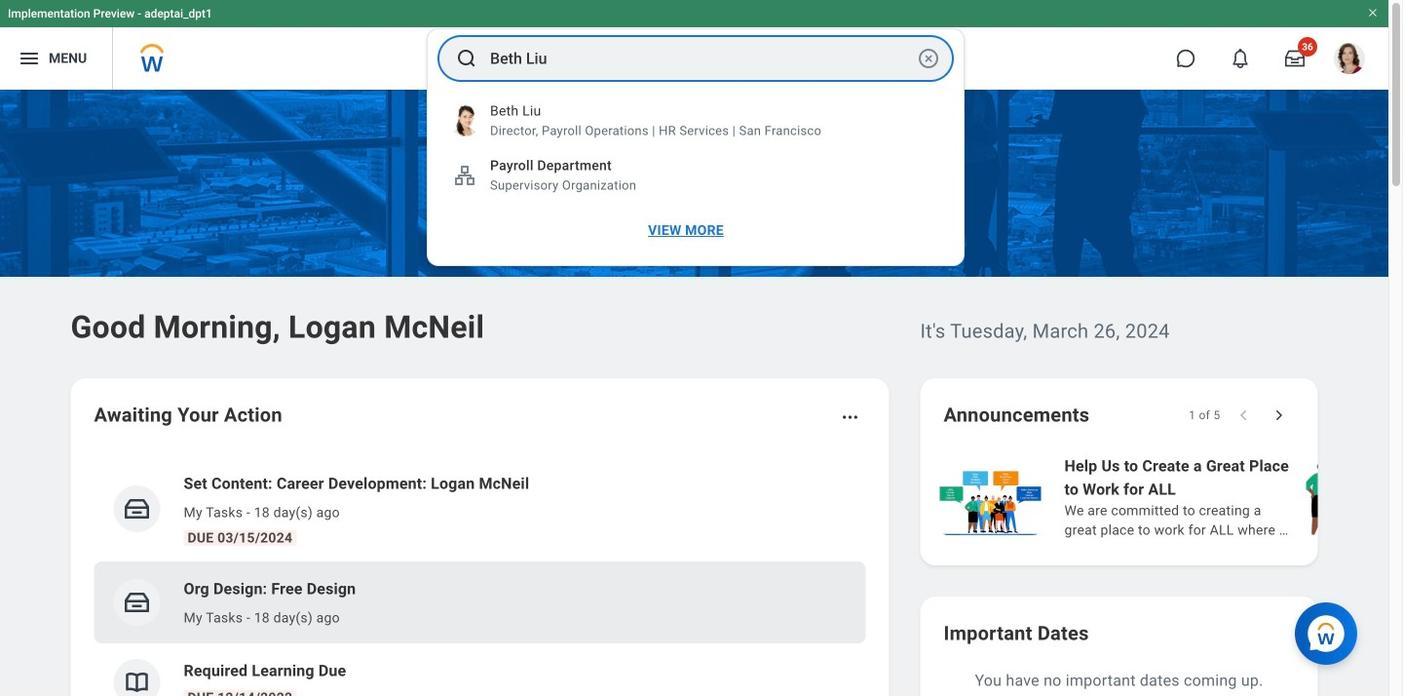 Task type: vqa. For each thing, say whether or not it's contained in the screenshot.
- inside 'Menu' banner
no



Task type: describe. For each thing, give the bounding box(es) containing it.
profile logan mcneil image
[[1335, 43, 1366, 78]]

inbox image
[[122, 588, 152, 617]]

x circle image
[[917, 47, 941, 70]]

related actions image
[[841, 408, 860, 427]]

inbox large image
[[1286, 49, 1305, 68]]

chevron left small image
[[1235, 406, 1254, 425]]

chevron right small image
[[1270, 406, 1289, 425]]

0 horizontal spatial list
[[94, 456, 866, 696]]



Task type: locate. For each thing, give the bounding box(es) containing it.
search image
[[455, 47, 479, 70]]

status
[[1190, 408, 1221, 423]]

book open image
[[122, 668, 152, 696]]

inbox image
[[122, 494, 152, 524]]

1 horizontal spatial list
[[936, 452, 1404, 542]]

None search field
[[427, 28, 965, 266]]

suggested results list box
[[428, 94, 964, 253]]

notifications large image
[[1231, 49, 1251, 68]]

main content
[[0, 90, 1404, 696]]

justify image
[[18, 47, 41, 70]]

banner
[[0, 0, 1389, 90]]

list
[[936, 452, 1404, 542], [94, 456, 866, 696]]

view team image
[[453, 164, 477, 187]]

close environment banner image
[[1368, 7, 1379, 19]]

list item
[[94, 562, 866, 643]]

Search Workday  search field
[[490, 37, 913, 80]]



